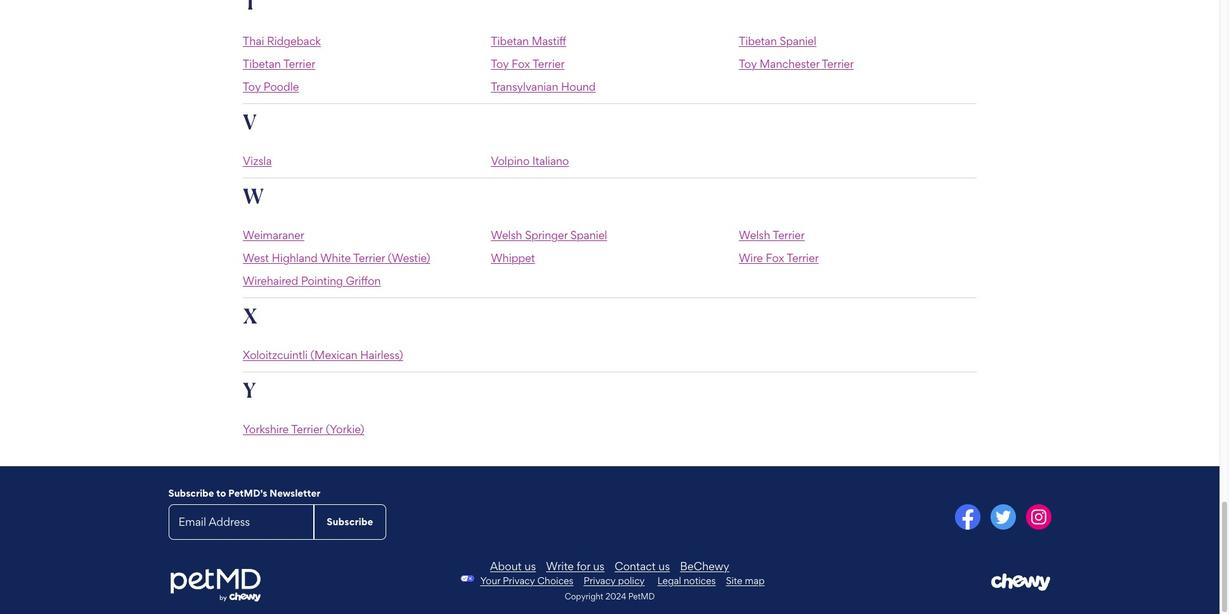 Task type: locate. For each thing, give the bounding box(es) containing it.
0 horizontal spatial toy
[[243, 80, 261, 93]]

0 horizontal spatial us
[[525, 559, 536, 573]]

welsh terrier
[[739, 228, 805, 242]]

site map link
[[726, 575, 765, 587]]

chewy logo image
[[991, 573, 1051, 592]]

welsh springer spaniel
[[491, 228, 607, 242]]

1 horizontal spatial toy
[[491, 57, 509, 70]]

west highland white terrier (westie)
[[243, 251, 430, 264]]

toy down tibetan spaniel link
[[739, 57, 757, 70]]

for
[[577, 559, 590, 573]]

policy
[[618, 575, 645, 587]]

fox for wire
[[766, 251, 784, 264]]

toy
[[491, 57, 509, 70], [739, 57, 757, 70], [243, 80, 261, 93]]

privacy policy link
[[584, 575, 645, 587]]

write for us link
[[546, 559, 605, 573]]

wire
[[739, 251, 763, 264]]

spaniel
[[780, 34, 817, 47], [571, 228, 607, 242]]

yorkshire terrier (yorkie)
[[243, 422, 364, 436]]

welsh up wire
[[739, 228, 770, 242]]

welsh springer spaniel link
[[491, 228, 607, 242]]

legal notices
[[658, 575, 716, 587]]

about
[[490, 559, 522, 573]]

privacy down about petmd element
[[584, 575, 616, 587]]

write
[[546, 559, 574, 573]]

2 welsh from the left
[[739, 228, 770, 242]]

1 vertical spatial fox
[[766, 251, 784, 264]]

weimaraner link
[[243, 228, 304, 242]]

privacy policy
[[584, 575, 645, 587]]

newsletter
[[270, 487, 320, 499]]

privacy element
[[455, 575, 645, 587]]

1 horizontal spatial spaniel
[[780, 34, 817, 47]]

us for about us
[[525, 559, 536, 573]]

tibetan mastiff link
[[491, 34, 566, 47]]

subscribe inside button
[[327, 516, 373, 528]]

x
[[243, 303, 258, 328]]

2 horizontal spatial tibetan
[[739, 34, 777, 47]]

legal
[[658, 575, 681, 587]]

vizsla link
[[243, 154, 272, 167]]

toy manchester terrier
[[739, 57, 854, 70]]

0 horizontal spatial tibetan
[[243, 57, 281, 70]]

welsh for welsh springer spaniel
[[491, 228, 522, 242]]

0 horizontal spatial fox
[[512, 57, 530, 70]]

social element
[[615, 504, 1051, 532]]

3 us from the left
[[659, 559, 670, 573]]

0 horizontal spatial spaniel
[[571, 228, 607, 242]]

0 vertical spatial fox
[[512, 57, 530, 70]]

tibetan up toy fox terrier
[[491, 34, 529, 47]]

1 horizontal spatial privacy
[[584, 575, 616, 587]]

white
[[320, 251, 351, 264]]

thai ridgeback
[[243, 34, 321, 47]]

us
[[525, 559, 536, 573], [593, 559, 605, 573], [659, 559, 670, 573]]

1 horizontal spatial tibetan
[[491, 34, 529, 47]]

wirehaired pointing griffon link
[[243, 274, 381, 287]]

yorkshire
[[243, 422, 289, 436]]

yorkshire terrier (yorkie) link
[[243, 422, 364, 436]]

fox down welsh terrier
[[766, 251, 784, 264]]

us up the "your privacy choices"
[[525, 559, 536, 573]]

tibetan spaniel link
[[739, 34, 817, 47]]

toy for toy poodle
[[243, 80, 261, 93]]

your privacy choices link
[[480, 575, 574, 587]]

toy fox terrier
[[491, 57, 565, 70]]

privacy inside "link"
[[503, 575, 535, 587]]

contact
[[615, 559, 656, 573]]

1 privacy from the left
[[503, 575, 535, 587]]

welsh up whippet
[[491, 228, 522, 242]]

copyright
[[565, 591, 603, 601]]

1 horizontal spatial welsh
[[739, 228, 770, 242]]

tibetan
[[491, 34, 529, 47], [739, 34, 777, 47], [243, 57, 281, 70]]

2 privacy from the left
[[584, 575, 616, 587]]

bechewy
[[680, 559, 730, 573]]

whippet link
[[491, 251, 535, 264]]

vizsla
[[243, 154, 272, 167]]

1 welsh from the left
[[491, 228, 522, 242]]

tibetan for tibetan terrier
[[243, 57, 281, 70]]

fox
[[512, 57, 530, 70], [766, 251, 784, 264]]

toy poodle
[[243, 80, 299, 93]]

fox up transylvanian
[[512, 57, 530, 70]]

(mexican
[[311, 348, 357, 361]]

choices
[[537, 575, 574, 587]]

terrier right manchester
[[822, 57, 854, 70]]

write for us
[[546, 559, 605, 573]]

contact us link
[[615, 559, 670, 573]]

toy left poodle
[[243, 80, 261, 93]]

terrier
[[283, 57, 315, 70], [533, 57, 565, 70], [822, 57, 854, 70], [773, 228, 805, 242], [353, 251, 385, 264], [787, 251, 819, 264], [291, 422, 323, 436]]

1 horizontal spatial fox
[[766, 251, 784, 264]]

ridgeback
[[267, 34, 321, 47]]

0 horizontal spatial welsh
[[491, 228, 522, 242]]

wire fox terrier link
[[739, 251, 819, 264]]

toy for toy fox terrier
[[491, 57, 509, 70]]

tibetan down thai
[[243, 57, 281, 70]]

toy up transylvanian
[[491, 57, 509, 70]]

privacy
[[503, 575, 535, 587], [584, 575, 616, 587]]

tibetan up manchester
[[739, 34, 777, 47]]

toy manchester terrier link
[[739, 57, 854, 70]]

1 vertical spatial subscribe
[[327, 516, 373, 528]]

subscribe for subscribe to petmd's newsletter
[[168, 487, 214, 499]]

us up legal
[[659, 559, 670, 573]]

toy fox terrier link
[[491, 57, 565, 70]]

us right 'for'
[[593, 559, 605, 573]]

0 vertical spatial spaniel
[[780, 34, 817, 47]]

2 horizontal spatial toy
[[739, 57, 757, 70]]

y
[[243, 377, 256, 403]]

spaniel up toy manchester terrier link
[[780, 34, 817, 47]]

privacy down about us
[[503, 575, 535, 587]]

toy for toy manchester terrier
[[739, 57, 757, 70]]

terrier down welsh terrier
[[787, 251, 819, 264]]

1 us from the left
[[525, 559, 536, 573]]

spaniel right springer
[[571, 228, 607, 242]]

tibetan for tibetan mastiff
[[491, 34, 529, 47]]

welsh
[[491, 228, 522, 242], [739, 228, 770, 242]]

2 us from the left
[[593, 559, 605, 573]]

subscribe
[[168, 487, 214, 499], [327, 516, 373, 528]]

volpino italiano link
[[491, 154, 569, 167]]

welsh for welsh terrier
[[739, 228, 770, 242]]

2 horizontal spatial us
[[659, 559, 670, 573]]

to
[[216, 487, 226, 499]]

v
[[243, 109, 257, 134]]

1 horizontal spatial us
[[593, 559, 605, 573]]

terrier down mastiff
[[533, 57, 565, 70]]

fox for toy
[[512, 57, 530, 70]]

1 horizontal spatial subscribe
[[327, 516, 373, 528]]

0 horizontal spatial subscribe
[[168, 487, 214, 499]]

copyright 2024 petmd
[[565, 591, 655, 601]]

0 vertical spatial subscribe
[[168, 487, 214, 499]]

1 vertical spatial spaniel
[[571, 228, 607, 242]]

0 horizontal spatial privacy
[[503, 575, 535, 587]]

None email field
[[168, 504, 314, 540]]



Task type: describe. For each thing, give the bounding box(es) containing it.
whippet
[[491, 251, 535, 264]]

twitter image
[[990, 504, 1016, 530]]

tibetan spaniel
[[739, 34, 817, 47]]

subscribe to petmd's newsletter
[[168, 487, 320, 499]]

petmd's
[[228, 487, 267, 499]]

subscribe button
[[314, 504, 386, 540]]

site
[[726, 575, 743, 587]]

contact us
[[615, 559, 670, 573]]

legal notices link
[[658, 575, 716, 587]]

xoloitzcuintli
[[243, 348, 308, 361]]

facebook image
[[955, 504, 980, 530]]

wire fox terrier
[[739, 251, 819, 264]]

terrier up wire fox terrier link
[[773, 228, 805, 242]]

mastiff
[[532, 34, 566, 47]]

highland
[[272, 251, 318, 264]]

your
[[480, 575, 500, 587]]

wirehaired
[[243, 274, 298, 287]]

volpino
[[491, 154, 530, 167]]

springer
[[525, 228, 568, 242]]

pointing
[[301, 274, 343, 287]]

xoloitzcuintli (mexican hairless) link
[[243, 348, 403, 361]]

hairless)
[[360, 348, 403, 361]]

(westie)
[[388, 251, 430, 264]]

welsh terrier link
[[739, 228, 805, 242]]

about us
[[490, 559, 536, 573]]

tibetan mastiff
[[491, 34, 566, 47]]

(yorkie)
[[326, 422, 364, 436]]

bechewy link
[[680, 559, 730, 573]]

us for contact us
[[659, 559, 670, 573]]

about us link
[[490, 559, 536, 573]]

notices
[[684, 575, 716, 587]]

petmd home image
[[168, 568, 262, 604]]

wirehaired pointing griffon
[[243, 274, 381, 287]]

your privacy choices
[[480, 575, 574, 587]]

thai
[[243, 34, 264, 47]]

transylvanian hound
[[491, 80, 596, 93]]

thai ridgeback link
[[243, 34, 321, 47]]

about petmd element
[[317, 559, 902, 573]]

west highland white terrier (westie) link
[[243, 251, 430, 264]]

tibetan for tibetan spaniel
[[739, 34, 777, 47]]

transylvanian
[[491, 80, 558, 93]]

italiano
[[533, 154, 569, 167]]

griffon
[[346, 274, 381, 287]]

tibetan terrier
[[243, 57, 315, 70]]

weimaraner
[[243, 228, 304, 242]]

instagram image
[[1026, 504, 1051, 530]]

my privacy choices image
[[455, 575, 480, 582]]

west
[[243, 251, 269, 264]]

subscribe for subscribe
[[327, 516, 373, 528]]

poodle
[[264, 80, 299, 93]]

w
[[243, 183, 264, 209]]

volpino italiano
[[491, 154, 569, 167]]

2024
[[606, 591, 626, 601]]

terrier down ridgeback
[[283, 57, 315, 70]]

petmd
[[628, 591, 655, 601]]

manchester
[[760, 57, 820, 70]]

hound
[[561, 80, 596, 93]]

transylvanian hound link
[[491, 80, 596, 93]]

map
[[745, 575, 765, 587]]

toy poodle link
[[243, 80, 299, 93]]

terrier left (yorkie)
[[291, 422, 323, 436]]

xoloitzcuintli (mexican hairless)
[[243, 348, 403, 361]]

legal element
[[658, 575, 765, 587]]

site map
[[726, 575, 765, 587]]

tibetan terrier link
[[243, 57, 315, 70]]

terrier up griffon
[[353, 251, 385, 264]]



Task type: vqa. For each thing, say whether or not it's contained in the screenshot.
'Medications'
no



